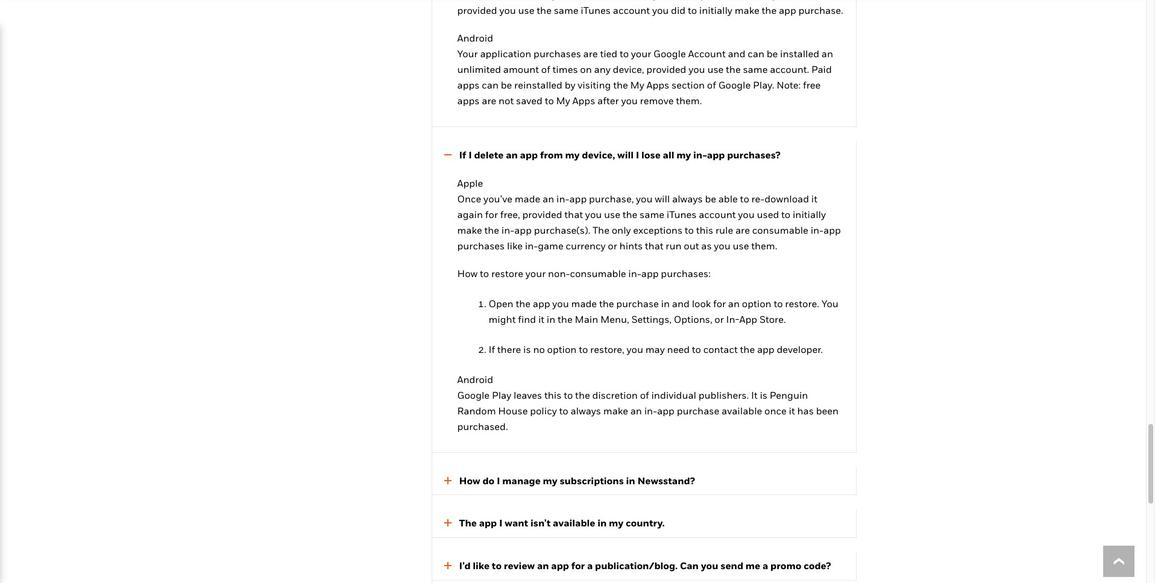 Task type: locate. For each thing, give the bounding box(es) containing it.
0 vertical spatial is
[[523, 344, 531, 356]]

0 vertical spatial it
[[811, 193, 817, 205]]

be
[[517, 0, 528, 1], [767, 48, 778, 60], [501, 79, 512, 91], [705, 193, 716, 205]]

be inside the you will not be charged for re-downloading an app if you have already purchased it, provided you use the same itunes account you did to initially make the app purchase.
[[517, 0, 528, 1]]

1 vertical spatial apps
[[457, 95, 480, 107]]

to left "restore,"
[[579, 344, 588, 356]]

1 vertical spatial google
[[718, 79, 751, 91]]

want
[[505, 518, 528, 530]]

1 vertical spatial same
[[743, 63, 768, 76]]

same inside the you will not be charged for re-downloading an app if you have already purchased it, provided you use the same itunes account you did to initially make the app purchase.
[[554, 4, 579, 16]]

you
[[701, 0, 718, 1], [499, 4, 516, 16], [652, 4, 669, 16], [689, 63, 705, 76], [621, 95, 638, 107], [636, 193, 653, 205], [585, 209, 602, 221], [738, 209, 755, 221], [714, 240, 731, 252], [552, 298, 569, 310], [627, 344, 643, 356], [701, 560, 718, 572]]

it left has
[[789, 405, 795, 417]]

if
[[459, 149, 466, 161], [489, 344, 495, 356]]

re-
[[585, 0, 598, 1], [751, 193, 765, 205]]

be inside 'apple once you've made an in-app purchase, you will always be able to re-download it again for free, provided that you use the same itunes account you used to initially make the in-app purchase(s). the only exceptions to this rule are consumable in-app purchases like in-game currency or hints that run out as you use them.'
[[705, 193, 716, 205]]

i left lose at top right
[[636, 149, 639, 161]]

2 horizontal spatial provided
[[646, 63, 686, 76]]

account
[[613, 4, 650, 16], [699, 209, 736, 221]]

you inside open the app you made the purchase in and look for an option to restore. you might find it in the main menu, settings, options, or in-app store.
[[822, 298, 838, 310]]

can
[[748, 48, 764, 60], [482, 79, 499, 91]]

1 horizontal spatial same
[[640, 209, 664, 221]]

the left discretion
[[575, 389, 590, 401]]

an
[[659, 0, 671, 1], [822, 48, 833, 60], [506, 149, 518, 161], [543, 193, 554, 205], [728, 298, 740, 310], [630, 405, 642, 417], [537, 560, 549, 572]]

can down unlimited
[[482, 79, 499, 91]]

is left no
[[523, 344, 531, 356]]

the up i'd on the bottom
[[459, 518, 477, 530]]

or left in-
[[715, 313, 724, 325]]

1 horizontal spatial of
[[640, 389, 649, 401]]

purchase inside android google play leaves this to the discretion of individual publishers. it is penguin random house policy to always make an in-app purchase available once it has been purchased.
[[677, 405, 719, 417]]

0 horizontal spatial a
[[587, 560, 593, 572]]

of inside android google play leaves this to the discretion of individual publishers. it is penguin random house policy to always make an in-app purchase available once it has been purchased.
[[640, 389, 649, 401]]

1 vertical spatial made
[[571, 298, 597, 310]]

my down "by"
[[556, 95, 570, 107]]

it
[[811, 193, 817, 205], [538, 313, 544, 325], [789, 405, 795, 417]]

0 horizontal spatial of
[[541, 63, 550, 76]]

that up purchase(s).
[[564, 209, 583, 221]]

free
[[803, 79, 821, 91]]

to right the need
[[692, 344, 701, 356]]

0 horizontal spatial purchases
[[457, 240, 505, 252]]

for inside open the app you made the purchase in and look for an option to restore. you might find it in the main menu, settings, options, or in-app store.
[[713, 298, 726, 310]]

1 horizontal spatial this
[[696, 224, 713, 236]]

same down 'charged' at the left top
[[554, 4, 579, 16]]

0 vertical spatial will
[[476, 0, 491, 1]]

0 horizontal spatial your
[[526, 268, 546, 280]]

android your application purchases are tied to your google account and can be installed an unlimited amount of times on any device, provided you use the same account. paid apps can be reinstalled by visiting the my apps section of google play. note: free apps are not saved to my apps after you remove them.
[[457, 32, 833, 107]]

option right no
[[547, 344, 577, 356]]

if for if there is no option to restore, you may need to contact the app developer.
[[489, 344, 495, 356]]

0 horizontal spatial apps
[[572, 95, 595, 107]]

1 horizontal spatial google
[[654, 48, 686, 60]]

2 android from the top
[[457, 374, 493, 386]]

for
[[570, 0, 583, 1], [485, 209, 498, 221], [713, 298, 726, 310], [571, 560, 585, 572]]

reinstalled
[[514, 79, 562, 91]]

made inside open the app you made the purchase in and look for an option to restore. you might find it in the main menu, settings, options, or in-app store.
[[571, 298, 597, 310]]

use inside the you will not be charged for re-downloading an app if you have already purchased it, provided you use the same itunes account you did to initially make the app purchase.
[[518, 4, 534, 16]]

game
[[538, 240, 564, 252]]

consumable
[[752, 224, 808, 236], [570, 268, 626, 280]]

your
[[457, 48, 478, 60]]

of up reinstalled
[[541, 63, 550, 76]]

of left individual
[[640, 389, 649, 401]]

like inside i'd like to review an app for a publication/blog. can you send me a promo code? link
[[473, 560, 490, 572]]

account inside 'apple once you've made an in-app purchase, you will always be able to re-download it again for free, provided that you use the same itunes account you used to initially make the in-app purchase(s). the only exceptions to this rule are consumable in-app purchases like in-game currency or hints that run out as you use them.'
[[699, 209, 736, 221]]

an down discretion
[[630, 405, 642, 417]]

same
[[554, 4, 579, 16], [743, 63, 768, 76], [640, 209, 664, 221]]

1 vertical spatial this
[[544, 389, 562, 401]]

you down not
[[499, 4, 516, 16]]

1 vertical spatial purchase
[[677, 405, 719, 417]]

consumable down currency
[[570, 268, 626, 280]]

how for how to restore your non-consumable in-app purchases:
[[457, 268, 478, 280]]

0 horizontal spatial will
[[476, 0, 491, 1]]

once
[[457, 193, 481, 205]]

1 vertical spatial always
[[571, 405, 601, 417]]

purchases
[[534, 48, 581, 60], [457, 240, 505, 252]]

publishers.
[[699, 389, 749, 401]]

paid
[[811, 63, 832, 76]]

0 vertical spatial apps
[[457, 79, 480, 91]]

0 vertical spatial purchases
[[534, 48, 581, 60]]

you
[[457, 0, 474, 1], [822, 298, 838, 310]]

i
[[469, 149, 472, 161], [636, 149, 639, 161], [497, 475, 500, 487], [499, 518, 503, 530]]

leaves
[[514, 389, 542, 401]]

like right i'd on the bottom
[[473, 560, 490, 572]]

a left publication/blog.
[[587, 560, 593, 572]]

1 vertical spatial consumable
[[570, 268, 626, 280]]

the up only
[[623, 209, 637, 221]]

you right the restore.
[[822, 298, 838, 310]]

purchases?
[[727, 149, 780, 161]]

apps
[[457, 79, 480, 91], [457, 95, 480, 107]]

an inside android your application purchases are tied to your google account and can be installed an unlimited amount of times on any device, provided you use the same account. paid apps can be reinstalled by visiting the my apps section of google play. note: free apps are not saved to my apps after you remove them.
[[822, 48, 833, 60]]

use
[[518, 4, 534, 16], [707, 63, 724, 76], [604, 209, 620, 221], [733, 240, 749, 252]]

used
[[757, 209, 779, 221]]

0 horizontal spatial available
[[553, 518, 595, 530]]

2 vertical spatial will
[[655, 193, 670, 205]]

to
[[688, 4, 697, 16], [620, 48, 629, 60], [545, 95, 554, 107], [740, 193, 749, 205], [781, 209, 790, 221], [685, 224, 694, 236], [480, 268, 489, 280], [774, 298, 783, 310], [579, 344, 588, 356], [692, 344, 701, 356], [564, 389, 573, 401], [559, 405, 568, 417], [492, 560, 502, 572]]

it right find
[[538, 313, 544, 325]]

0 vertical spatial available
[[722, 405, 762, 417]]

my right from on the left top
[[565, 149, 580, 161]]

1 vertical spatial my
[[556, 95, 570, 107]]

are left not
[[482, 95, 496, 107]]

this
[[696, 224, 713, 236], [544, 389, 562, 401]]

provided up purchase(s).
[[522, 209, 562, 221]]

them. down section
[[676, 95, 702, 107]]

1 vertical spatial of
[[707, 79, 716, 91]]

for right look
[[713, 298, 726, 310]]

in
[[661, 298, 670, 310], [547, 313, 555, 325], [626, 475, 635, 487], [598, 518, 607, 530]]

find
[[518, 313, 536, 325]]

itunes down downloading
[[581, 4, 611, 16]]

send
[[721, 560, 743, 572]]

to right tied
[[620, 48, 629, 60]]

is inside android google play leaves this to the discretion of individual publishers. it is penguin random house policy to always make an in-app purchase available once it has been purchased.
[[760, 389, 767, 401]]

how for how do i manage my subscriptions in newsstand?
[[459, 475, 480, 487]]

android inside android your application purchases are tied to your google account and can be installed an unlimited amount of times on any device, provided you use the same account. paid apps can be reinstalled by visiting the my apps section of google play. note: free apps are not saved to my apps after you remove them.
[[457, 32, 493, 44]]

if for if i delete an app from my device, will i lose all my in-app purchases?
[[459, 149, 466, 161]]

android up the play
[[457, 374, 493, 386]]

are inside 'apple once you've made an in-app purchase, you will always be able to re-download it again for free, provided that you use the same itunes account you used to initially make the in-app purchase(s). the only exceptions to this rule are consumable in-app purchases like in-game currency or hints that run out as you use them.'
[[735, 224, 750, 236]]

2 vertical spatial make
[[603, 405, 628, 417]]

your left non-
[[526, 268, 546, 280]]

always
[[672, 193, 703, 205], [571, 405, 601, 417]]

apps
[[647, 79, 669, 91], [572, 95, 595, 107]]

store.
[[760, 313, 786, 325]]

same inside android your application purchases are tied to your google account and can be installed an unlimited amount of times on any device, provided you use the same account. paid apps can be reinstalled by visiting the my apps section of google play. note: free apps are not saved to my apps after you remove them.
[[743, 63, 768, 76]]

account inside the you will not be charged for re-downloading an app if you have already purchased it, provided you use the same itunes account you did to initially make the app purchase.
[[613, 4, 650, 16]]

my inside the app i want isn't available in my country. link
[[609, 518, 623, 530]]

my
[[565, 149, 580, 161], [677, 149, 691, 161], [543, 475, 557, 487], [609, 518, 623, 530]]

for down the app i want isn't available in my country. on the bottom of the page
[[571, 560, 585, 572]]

1 vertical spatial or
[[715, 313, 724, 325]]

non-
[[548, 268, 570, 280]]

i left want
[[499, 518, 503, 530]]

0 horizontal spatial that
[[564, 209, 583, 221]]

2 vertical spatial it
[[789, 405, 795, 417]]

downloading
[[598, 0, 657, 1]]

0 horizontal spatial this
[[544, 389, 562, 401]]

the up find
[[516, 298, 531, 310]]

made
[[515, 193, 540, 205], [571, 298, 597, 310]]

0 vertical spatial and
[[728, 48, 745, 60]]

my right manage
[[543, 475, 557, 487]]

this up policy
[[544, 389, 562, 401]]

android for google
[[457, 374, 493, 386]]

an up purchase(s).
[[543, 193, 554, 205]]

like
[[507, 240, 523, 252], [473, 560, 490, 572]]

1 horizontal spatial your
[[631, 48, 651, 60]]

0 vertical spatial initially
[[699, 4, 732, 16]]

provided up section
[[646, 63, 686, 76]]

make down already
[[735, 4, 759, 16]]

the down already
[[762, 4, 777, 16]]

make down again
[[457, 224, 482, 236]]

0 horizontal spatial like
[[473, 560, 490, 572]]

app inside android google play leaves this to the discretion of individual publishers. it is penguin random house policy to always make an in-app purchase available once it has been purchased.
[[657, 405, 675, 417]]

all
[[663, 149, 674, 161]]

0 horizontal spatial provided
[[457, 4, 497, 16]]

developer.
[[777, 344, 823, 356]]

made up free,
[[515, 193, 540, 205]]

provided
[[457, 4, 497, 16], [646, 63, 686, 76], [522, 209, 562, 221]]

1 horizontal spatial it
[[789, 405, 795, 417]]

0 vertical spatial same
[[554, 4, 579, 16]]

the up menu,
[[599, 298, 614, 310]]

this inside 'apple once you've made an in-app purchase, you will always be able to re-download it again for free, provided that you use the same itunes account you used to initially make the in-app purchase(s). the only exceptions to this rule are consumable in-app purchases like in-game currency or hints that run out as you use them.'
[[696, 224, 713, 236]]

the down "you've" on the top left of page
[[484, 224, 499, 236]]

visiting
[[578, 79, 611, 91]]

i left delete
[[469, 149, 472, 161]]

1 horizontal spatial that
[[645, 240, 664, 252]]

the left only
[[593, 224, 609, 236]]

1 horizontal spatial option
[[742, 298, 771, 310]]

itunes up exceptions
[[667, 209, 697, 221]]

1 horizontal spatial available
[[722, 405, 762, 417]]

you up section
[[689, 63, 705, 76]]

0 horizontal spatial google
[[457, 389, 490, 401]]

android up your
[[457, 32, 493, 44]]

0 horizontal spatial make
[[457, 224, 482, 236]]

1 android from the top
[[457, 32, 493, 44]]

0 horizontal spatial if
[[459, 149, 466, 161]]

able
[[718, 193, 738, 205]]

you inside the you will not be charged for re-downloading an app if you have already purchased it, provided you use the same itunes account you did to initially make the app purchase.
[[457, 0, 474, 1]]

available inside android google play leaves this to the discretion of individual publishers. it is penguin random house policy to always make an in-app purchase available once it has been purchased.
[[722, 405, 762, 417]]

for inside the you will not be charged for re-downloading an app if you have already purchased it, provided you use the same itunes account you did to initially make the app purchase.
[[570, 0, 583, 1]]

make down discretion
[[603, 405, 628, 417]]

you down purchase,
[[585, 209, 602, 221]]

has
[[797, 405, 814, 417]]

1 horizontal spatial if
[[489, 344, 495, 356]]

it right download
[[811, 193, 817, 205]]

will left not
[[476, 0, 491, 1]]

an inside 'apple once you've made an in-app purchase, you will always be able to re-download it again for free, provided that you use the same itunes account you used to initially make the in-app purchase(s). the only exceptions to this rule are consumable in-app purchases like in-game currency or hints that run out as you use them.'
[[543, 193, 554, 205]]

exceptions
[[633, 224, 682, 236]]

you left did
[[652, 4, 669, 16]]

an inside android google play leaves this to the discretion of individual publishers. it is penguin random house policy to always make an in-app purchase available once it has been purchased.
[[630, 405, 642, 417]]

will
[[476, 0, 491, 1], [617, 149, 634, 161], [655, 193, 670, 205]]

that down exceptions
[[645, 240, 664, 252]]

be left able
[[705, 193, 716, 205]]

use inside android your application purchases are tied to your google account and can be installed an unlimited amount of times on any device, provided you use the same account. paid apps can be reinstalled by visiting the my apps section of google play. note: free apps are not saved to my apps after you remove them.
[[707, 63, 724, 76]]

1 vertical spatial like
[[473, 560, 490, 572]]

0 vertical spatial or
[[608, 240, 617, 252]]

1 horizontal spatial them.
[[751, 240, 777, 252]]

or down only
[[608, 240, 617, 252]]

1 horizontal spatial like
[[507, 240, 523, 252]]

you right purchase,
[[636, 193, 653, 205]]

you inside i'd like to review an app for a publication/blog. can you send me a promo code? link
[[701, 560, 718, 572]]

1 vertical spatial are
[[482, 95, 496, 107]]

installed
[[780, 48, 819, 60]]

or
[[608, 240, 617, 252], [715, 313, 724, 325]]

to right leaves
[[564, 389, 573, 401]]

0 vertical spatial are
[[583, 48, 598, 60]]

make
[[735, 4, 759, 16], [457, 224, 482, 236], [603, 405, 628, 417]]

purchase inside open the app you made the purchase in and look for an option to restore. you might find it in the main menu, settings, options, or in-app store.
[[616, 298, 659, 310]]

1 vertical spatial if
[[489, 344, 495, 356]]

1 horizontal spatial you
[[822, 298, 838, 310]]

0 horizontal spatial or
[[608, 240, 617, 252]]

them. down used in the top right of the page
[[751, 240, 777, 252]]

1 horizontal spatial my
[[630, 79, 644, 91]]

an up paid
[[822, 48, 833, 60]]

for right 'charged' at the left top
[[570, 0, 583, 1]]

an right review
[[537, 560, 549, 572]]

1 horizontal spatial purchases
[[534, 48, 581, 60]]

1 apps from the top
[[457, 79, 480, 91]]

you inside open the app you made the purchase in and look for an option to restore. you might find it in the main menu, settings, options, or in-app store.
[[552, 298, 569, 310]]

1 vertical spatial purchases
[[457, 240, 505, 252]]

0 vertical spatial consumable
[[752, 224, 808, 236]]

purchases inside 'apple once you've made an in-app purchase, you will always be able to re-download it again for free, provided that you use the same itunes account you used to initially make the in-app purchase(s). the only exceptions to this rule are consumable in-app purchases like in-game currency or hints that run out as you use them.'
[[457, 240, 505, 252]]

1 horizontal spatial provided
[[522, 209, 562, 221]]

1 vertical spatial them.
[[751, 240, 777, 252]]

re- inside the you will not be charged for re-downloading an app if you have already purchased it, provided you use the same itunes account you did to initially make the app purchase.
[[585, 0, 598, 1]]

1 horizontal spatial purchase
[[677, 405, 719, 417]]

0 vertical spatial account
[[613, 4, 650, 16]]

2 horizontal spatial of
[[707, 79, 716, 91]]

if
[[693, 0, 699, 1]]

subscriptions
[[560, 475, 624, 487]]

1 vertical spatial option
[[547, 344, 577, 356]]

0 vertical spatial if
[[459, 149, 466, 161]]

it inside android google play leaves this to the discretion of individual publishers. it is penguin random house policy to always make an in-app purchase available once it has been purchased.
[[789, 405, 795, 417]]

1 horizontal spatial initially
[[793, 209, 826, 221]]

0 horizontal spatial always
[[571, 405, 601, 417]]

0 vertical spatial option
[[742, 298, 771, 310]]

option up app
[[742, 298, 771, 310]]

unlimited
[[457, 63, 501, 76]]

for down "you've" on the top left of page
[[485, 209, 498, 221]]

consumable inside 'apple once you've made an in-app purchase, you will always be able to re-download it again for free, provided that you use the same itunes account you used to initially make the in-app purchase(s). the only exceptions to this rule are consumable in-app purchases like in-game currency or hints that run out as you use them.'
[[752, 224, 808, 236]]

random
[[457, 405, 496, 417]]

in-
[[726, 313, 739, 325]]

my inside how do i manage my subscriptions in newsstand? link
[[543, 475, 557, 487]]

1 vertical spatial is
[[760, 389, 767, 401]]

0 vertical spatial apps
[[647, 79, 669, 91]]

how left restore
[[457, 268, 478, 280]]

use down rule at the right of the page
[[733, 240, 749, 252]]

itunes
[[581, 4, 611, 16], [667, 209, 697, 221]]

like up restore
[[507, 240, 523, 252]]

how to restore your non-consumable in-app purchases:
[[457, 268, 711, 280]]

0 vertical spatial made
[[515, 193, 540, 205]]

0 vertical spatial can
[[748, 48, 764, 60]]

only
[[612, 224, 631, 236]]

section
[[672, 79, 705, 91]]

2 horizontal spatial it
[[811, 193, 817, 205]]

0 vertical spatial device,
[[613, 63, 644, 76]]

a
[[587, 560, 593, 572], [763, 560, 768, 572]]

and up options,
[[672, 298, 690, 310]]

them. inside 'apple once you've made an in-app purchase, you will always be able to re-download it again for free, provided that you use the same itunes account you used to initially make the in-app purchase(s). the only exceptions to this rule are consumable in-app purchases like in-game currency or hints that run out as you use them.'
[[751, 240, 777, 252]]

0 vertical spatial the
[[593, 224, 609, 236]]

it inside open the app you made the purchase in and look for an option to restore. you might find it in the main menu, settings, options, or in-app store.
[[538, 313, 544, 325]]

your right tied
[[631, 48, 651, 60]]

option
[[742, 298, 771, 310], [547, 344, 577, 356]]

app inside open the app you made the purchase in and look for an option to restore. you might find it in the main menu, settings, options, or in-app store.
[[533, 298, 550, 310]]

1 horizontal spatial a
[[763, 560, 768, 572]]

0 vertical spatial you
[[457, 0, 474, 1]]

1 vertical spatial re-
[[751, 193, 765, 205]]

tied
[[600, 48, 617, 60]]

individual
[[651, 389, 696, 401]]

apps down visiting
[[572, 95, 595, 107]]

1 vertical spatial provided
[[646, 63, 686, 76]]

in- inside android google play leaves this to the discretion of individual publishers. it is penguin random house policy to always make an in-app purchase available once it has been purchased.
[[644, 405, 657, 417]]

options,
[[674, 313, 712, 325]]

available right "isn't"
[[553, 518, 595, 530]]

will left lose at top right
[[617, 149, 634, 161]]

i right do
[[497, 475, 500, 487]]

made inside 'apple once you've made an in-app purchase, you will always be able to re-download it again for free, provided that you use the same itunes account you used to initially make the in-app purchase(s). the only exceptions to this rule are consumable in-app purchases like in-game currency or hints that run out as you use them.'
[[515, 193, 540, 205]]

made up main
[[571, 298, 597, 310]]

initially down download
[[793, 209, 826, 221]]

your
[[631, 48, 651, 60], [526, 268, 546, 280]]

0 horizontal spatial you
[[457, 0, 474, 1]]

my
[[630, 79, 644, 91], [556, 95, 570, 107]]

or inside open the app you made the purchase in and look for an option to restore. you might find it in the main menu, settings, options, or in-app store.
[[715, 313, 724, 325]]

1 horizontal spatial will
[[617, 149, 634, 161]]

0 vertical spatial provided
[[457, 4, 497, 16]]

google left play.
[[718, 79, 751, 91]]

0 vertical spatial your
[[631, 48, 651, 60]]

consumable down used in the top right of the page
[[752, 224, 808, 236]]

on
[[580, 63, 592, 76]]

0 horizontal spatial them.
[[676, 95, 702, 107]]

1 horizontal spatial account
[[699, 209, 736, 221]]

purchase,
[[589, 193, 634, 205]]

1 vertical spatial make
[[457, 224, 482, 236]]

1 vertical spatial and
[[672, 298, 690, 310]]

you right as
[[714, 240, 731, 252]]

purchases inside android your application purchases are tied to your google account and can be installed an unlimited amount of times on any device, provided you use the same account. paid apps can be reinstalled by visiting the my apps section of google play. note: free apps are not saved to my apps after you remove them.
[[534, 48, 581, 60]]

for inside 'apple once you've made an in-app purchase, you will always be able to re-download it again for free, provided that you use the same itunes account you used to initially make the in-app purchase(s). the only exceptions to this rule are consumable in-app purchases like in-game currency or hints that run out as you use them.'
[[485, 209, 498, 221]]

1 horizontal spatial the
[[593, 224, 609, 236]]

device,
[[613, 63, 644, 76], [582, 149, 615, 161]]

same up exceptions
[[640, 209, 664, 221]]

0 horizontal spatial my
[[556, 95, 570, 107]]

1 vertical spatial android
[[457, 374, 493, 386]]

to inside open the app you made the purchase in and look for an option to restore. you might find it in the main menu, settings, options, or in-app store.
[[774, 298, 783, 310]]

are up on at the top right of page
[[583, 48, 598, 60]]

0 vertical spatial how
[[457, 268, 478, 280]]

the left account.
[[726, 63, 741, 76]]

be right not
[[517, 0, 528, 1]]

can up play.
[[748, 48, 764, 60]]

an inside the you will not be charged for re-downloading an app if you have already purchased it, provided you use the same itunes account you did to initially make the app purchase.
[[659, 0, 671, 1]]

initially inside the you will not be charged for re-downloading an app if you have already purchased it, provided you use the same itunes account you did to initially make the app purchase.
[[699, 4, 732, 16]]

android inside android google play leaves this to the discretion of individual publishers. it is penguin random house policy to always make an in-app purchase available once it has been purchased.
[[457, 374, 493, 386]]

an up in-
[[728, 298, 740, 310]]



Task type: vqa. For each thing, say whether or not it's contained in the screenshot.
the bottom Jiménez
no



Task type: describe. For each thing, give the bounding box(es) containing it.
you right the after
[[621, 95, 638, 107]]

account
[[688, 48, 726, 60]]

out
[[684, 240, 699, 252]]

option inside open the app you made the purchase in and look for an option to restore. you might find it in the main menu, settings, options, or in-app store.
[[742, 298, 771, 310]]

by
[[565, 79, 575, 91]]

hints
[[619, 240, 643, 252]]

to left restore
[[480, 268, 489, 280]]

1 a from the left
[[587, 560, 593, 572]]

have
[[720, 0, 742, 1]]

app
[[739, 313, 757, 325]]

the left main
[[558, 313, 573, 325]]

will inside 'apple once you've made an in-app purchase, you will always be able to re-download it again for free, provided that you use the same itunes account you used to initially make the in-app purchase(s). the only exceptions to this rule are consumable in-app purchases like in-game currency or hints that run out as you use them.'
[[655, 193, 670, 205]]

the inside 'apple once you've made an in-app purchase, you will always be able to re-download it again for free, provided that you use the same itunes account you used to initially make the in-app purchase(s). the only exceptions to this rule are consumable in-app purchases like in-game currency or hints that run out as you use them.'
[[593, 224, 609, 236]]

you right if
[[701, 0, 718, 1]]

always inside 'apple once you've made an in-app purchase, you will always be able to re-download it again for free, provided that you use the same itunes account you used to initially make the in-app purchase(s). the only exceptions to this rule are consumable in-app purchases like in-game currency or hints that run out as you use them.'
[[672, 193, 703, 205]]

publication/blog.
[[595, 560, 678, 572]]

no
[[533, 344, 545, 356]]

the right contact
[[740, 344, 755, 356]]

an right delete
[[506, 149, 518, 161]]

play.
[[753, 79, 774, 91]]

0 horizontal spatial consumable
[[570, 268, 626, 280]]

penguin
[[770, 389, 808, 401]]

in right find
[[547, 313, 555, 325]]

look
[[692, 298, 711, 310]]

free,
[[500, 209, 520, 221]]

1 vertical spatial will
[[617, 149, 634, 161]]

make inside the you will not be charged for re-downloading an app if you have already purchased it, provided you use the same itunes account you did to initially make the app purchase.
[[735, 4, 759, 16]]

in up settings,
[[661, 298, 670, 310]]

any
[[594, 63, 611, 76]]

an inside open the app you made the purchase in and look for an option to restore. you might find it in the main menu, settings, options, or in-app store.
[[728, 298, 740, 310]]

country.
[[626, 518, 665, 530]]

promo
[[770, 560, 801, 572]]

be up account.
[[767, 48, 778, 60]]

i'd like to review an app for a publication/blog. can you send me a promo code? link
[[432, 559, 844, 574]]

purchased.
[[457, 421, 508, 433]]

restore
[[491, 268, 523, 280]]

0 vertical spatial my
[[630, 79, 644, 91]]

account.
[[770, 63, 809, 76]]

device, inside android your application purchases are tied to your google account and can be installed an unlimited amount of times on any device, provided you use the same account. paid apps can be reinstalled by visiting the my apps section of google play. note: free apps are not saved to my apps after you remove them.
[[613, 63, 644, 76]]

provided inside android your application purchases are tied to your google account and can be installed an unlimited amount of times on any device, provided you use the same account. paid apps can be reinstalled by visiting the my apps section of google play. note: free apps are not saved to my apps after you remove them.
[[646, 63, 686, 76]]

can
[[680, 560, 699, 572]]

the app i want isn't available in my country. link
[[432, 516, 844, 532]]

it inside 'apple once you've made an in-app purchase, you will always be able to re-download it again for free, provided that you use the same itunes account you used to initially make the in-app purchase(s). the only exceptions to this rule are consumable in-app purchases like in-game currency or hints that run out as you use them.'
[[811, 193, 817, 205]]

how do i manage my subscriptions in newsstand?
[[459, 475, 695, 487]]

may
[[646, 344, 665, 356]]

the inside android google play leaves this to the discretion of individual publishers. it is penguin random house policy to always make an in-app purchase available once it has been purchased.
[[575, 389, 590, 401]]

once
[[764, 405, 787, 417]]

do
[[483, 475, 494, 487]]

after
[[597, 95, 619, 107]]

to up out at the right of the page
[[685, 224, 694, 236]]

currency
[[566, 240, 606, 252]]

google inside android google play leaves this to the discretion of individual publishers. it is penguin random house policy to always make an in-app purchase available once it has been purchased.
[[457, 389, 490, 401]]

and inside android your application purchases are tied to your google account and can be installed an unlimited amount of times on any device, provided you use the same account. paid apps can be reinstalled by visiting the my apps section of google play. note: free apps are not saved to my apps after you remove them.
[[728, 48, 745, 60]]

you've
[[484, 193, 512, 205]]

menu,
[[600, 313, 629, 325]]

android for your
[[457, 32, 493, 44]]

again
[[457, 209, 483, 221]]

make inside android google play leaves this to the discretion of individual publishers. it is penguin random house policy to always make an in-app purchase available once it has been purchased.
[[603, 405, 628, 417]]

1 vertical spatial your
[[526, 268, 546, 280]]

1 vertical spatial device,
[[582, 149, 615, 161]]

newsstand?
[[637, 475, 695, 487]]

1 horizontal spatial can
[[748, 48, 764, 60]]

run
[[666, 240, 682, 252]]

android google play leaves this to the discretion of individual publishers. it is penguin random house policy to always make an in-app purchase available once it has been purchased.
[[457, 374, 839, 433]]

there
[[497, 344, 521, 356]]

need
[[667, 344, 690, 356]]

charged
[[530, 0, 568, 1]]

1 horizontal spatial are
[[583, 48, 598, 60]]

been
[[816, 405, 839, 417]]

how do i manage my subscriptions in newsstand? link
[[432, 474, 844, 489]]

1 vertical spatial available
[[553, 518, 595, 530]]

make inside 'apple once you've made an in-app purchase, you will always be able to re-download it again for free, provided that you use the same itunes account you used to initially make the in-app purchase(s). the only exceptions to this rule are consumable in-app purchases like in-game currency or hints that run out as you use them.'
[[457, 224, 482, 236]]

0 horizontal spatial the
[[459, 518, 477, 530]]

the up the after
[[613, 79, 628, 91]]

like inside 'apple once you've made an in-app purchase, you will always be able to re-download it again for free, provided that you use the same itunes account you used to initially make the in-app purchase(s). the only exceptions to this rule are consumable in-app purchases like in-game currency or hints that run out as you use them.'
[[507, 240, 523, 252]]

as
[[701, 240, 712, 252]]

to down reinstalled
[[545, 95, 554, 107]]

saved
[[516, 95, 543, 107]]

always inside android google play leaves this to the discretion of individual publishers. it is penguin random house policy to always make an in-app purchase available once it has been purchased.
[[571, 405, 601, 417]]

remove
[[640, 95, 674, 107]]

2 a from the left
[[763, 560, 768, 572]]

delete
[[474, 149, 504, 161]]

provided inside 'apple once you've made an in-app purchase, you will always be able to re-download it again for free, provided that you use the same itunes account you used to initially make the in-app purchase(s). the only exceptions to this rule are consumable in-app purchases like in-game currency or hints that run out as you use them.'
[[522, 209, 562, 221]]

be up not
[[501, 79, 512, 91]]

i'd
[[459, 560, 471, 572]]

1 vertical spatial can
[[482, 79, 499, 91]]

1 vertical spatial apps
[[572, 95, 595, 107]]

contact
[[703, 344, 738, 356]]

apple once you've made an in-app purchase, you will always be able to re-download it again for free, provided that you use the same itunes account you used to initially make the in-app purchase(s). the only exceptions to this rule are consumable in-app purchases like in-game currency or hints that run out as you use them.
[[457, 177, 841, 252]]

not
[[494, 0, 514, 1]]

manage
[[502, 475, 541, 487]]

main
[[575, 313, 598, 325]]

to right policy
[[559, 405, 568, 417]]

if i delete an app from my device, will i lose all my in-app purchases?
[[459, 149, 780, 161]]

apple
[[457, 177, 483, 189]]

this inside android google play leaves this to the discretion of individual publishers. it is penguin random house policy to always make an in-app purchase available once it has been purchased.
[[544, 389, 562, 401]]

the app i want isn't available in my country.
[[459, 518, 665, 530]]

you left used in the top right of the page
[[738, 209, 755, 221]]

times
[[553, 63, 578, 76]]

them. inside android your application purchases are tied to your google account and can be installed an unlimited amount of times on any device, provided you use the same account. paid apps can be reinstalled by visiting the my apps section of google play. note: free apps are not saved to my apps after you remove them.
[[676, 95, 702, 107]]

restore,
[[590, 344, 624, 356]]

to inside the you will not be charged for re-downloading an app if you have already purchased it, provided you use the same itunes account you did to initially make the app purchase.
[[688, 4, 697, 16]]

itunes inside the you will not be charged for re-downloading an app if you have already purchased it, provided you use the same itunes account you did to initially make the app purchase.
[[581, 4, 611, 16]]

in left 'country.'
[[598, 518, 607, 530]]

might
[[489, 313, 516, 325]]

open the app you made the purchase in and look for an option to restore. you might find it in the main menu, settings, options, or in-app store.
[[489, 298, 838, 325]]

play
[[492, 389, 511, 401]]

lose
[[641, 149, 661, 161]]

code?
[[804, 560, 831, 572]]

same inside 'apple once you've made an in-app purchase, you will always be able to re-download it again for free, provided that you use the same itunes account you used to initially make the in-app purchase(s). the only exceptions to this rule are consumable in-app purchases like in-game currency or hints that run out as you use them.'
[[640, 209, 664, 221]]

to right able
[[740, 193, 749, 205]]

initially inside 'apple once you've made an in-app purchase, you will always be able to re-download it again for free, provided that you use the same itunes account you used to initially make the in-app purchase(s). the only exceptions to this rule are consumable in-app purchases like in-game currency or hints that run out as you use them.'
[[793, 209, 826, 221]]

if there is no option to restore, you may need to contact the app developer.
[[489, 344, 823, 356]]

isn't
[[530, 518, 551, 530]]

in left "newsstand?"
[[626, 475, 635, 487]]

amount
[[503, 63, 539, 76]]

restore.
[[785, 298, 819, 310]]

0 vertical spatial google
[[654, 48, 686, 60]]

your inside android your application purchases are tied to your google account and can be installed an unlimited amount of times on any device, provided you use the same account. paid apps can be reinstalled by visiting the my apps section of google play. note: free apps are not saved to my apps after you remove them.
[[631, 48, 651, 60]]

use down purchase,
[[604, 209, 620, 221]]

from
[[540, 149, 563, 161]]

it
[[751, 389, 758, 401]]

itunes inside 'apple once you've made an in-app purchase, you will always be able to re-download it again for free, provided that you use the same itunes account you used to initially make the in-app purchase(s). the only exceptions to this rule are consumable in-app purchases like in-game currency or hints that run out as you use them.'
[[667, 209, 697, 221]]

2 horizontal spatial google
[[718, 79, 751, 91]]

purchase(s).
[[534, 224, 590, 236]]

settings,
[[632, 313, 672, 325]]

purchased
[[780, 0, 828, 1]]

policy
[[530, 405, 557, 417]]

download
[[765, 193, 809, 205]]

you left the may
[[627, 344, 643, 356]]

0 vertical spatial of
[[541, 63, 550, 76]]

purchases:
[[661, 268, 711, 280]]

will inside the you will not be charged for re-downloading an app if you have already purchased it, provided you use the same itunes account you did to initially make the app purchase.
[[476, 0, 491, 1]]

provided inside the you will not be charged for re-downloading an app if you have already purchased it, provided you use the same itunes account you did to initially make the app purchase.
[[457, 4, 497, 16]]

note:
[[777, 79, 801, 91]]

purchase.
[[798, 4, 843, 16]]

or inside 'apple once you've made an in-app purchase, you will always be able to re-download it again for free, provided that you use the same itunes account you used to initially make the in-app purchase(s). the only exceptions to this rule are consumable in-app purchases like in-game currency or hints that run out as you use them.'
[[608, 240, 617, 252]]

it,
[[830, 0, 839, 1]]

to left review
[[492, 560, 502, 572]]

to down download
[[781, 209, 790, 221]]

re- inside 'apple once you've made an in-app purchase, you will always be able to re-download it again for free, provided that you use the same itunes account you used to initially make the in-app purchase(s). the only exceptions to this rule are consumable in-app purchases like in-game currency or hints that run out as you use them.'
[[751, 193, 765, 205]]

1 horizontal spatial apps
[[647, 79, 669, 91]]

not
[[499, 95, 514, 107]]

and inside open the app you made the purchase in and look for an option to restore. you might find it in the main menu, settings, options, or in-app store.
[[672, 298, 690, 310]]

rule
[[716, 224, 733, 236]]

the down 'charged' at the left top
[[537, 4, 552, 16]]

2 apps from the top
[[457, 95, 480, 107]]

my right "all"
[[677, 149, 691, 161]]



